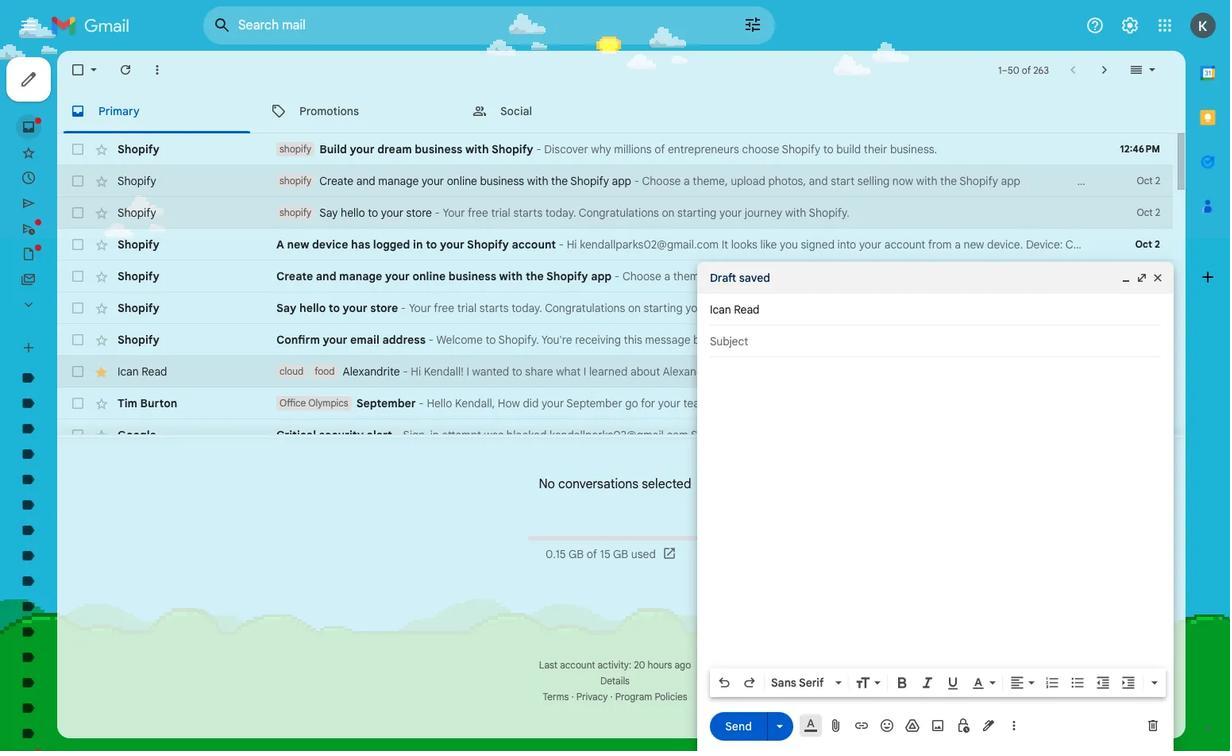 Task type: vqa. For each thing, say whether or not it's contained in the screenshot.
Mark As Unread Image
no



Task type: locate. For each thing, give the bounding box(es) containing it.
their
[[864, 142, 888, 156]]

kendallparks02@gmail.com
[[580, 238, 719, 252], [550, 428, 689, 442]]

start
[[831, 174, 855, 188], [812, 269, 835, 284]]

build
[[837, 142, 861, 156]]

7 row from the top
[[57, 324, 1230, 356]]

create and manage your online business with the shopify app - choose a theme, upload photos, and start selling now with the shopify app ͏‌ ͏‌ ͏‌ ͏‌ ͏‌ ͏‌ ͏‌ ͏‌ ͏‌ ͏‌ ͏‌ ͏‌ ͏‌ ͏‌ ͏‌ ͏‌ ͏‌ ͏‌ ͏‌ ͏‌ ͏‌ ͏‌ ͏‌ ͏‌ ͏‌ ͏‌ ͏‌ ͏‌ ͏‌ ͏‌ ͏‌ ͏‌ ͏‌ ͏‌ ͏‌ ͏‌ ͏‌ ͏‌ ͏‌ ͏‌ ͏‌ ͏‌
[[276, 269, 1121, 284]]

tab list
[[1186, 51, 1230, 694], [57, 89, 1186, 133]]

oct 2 up the "macos"
[[1137, 207, 1161, 218]]

today. down discover
[[546, 206, 576, 220]]

of for 0.15 gb of 15 gb used
[[587, 547, 597, 561]]

incredible
[[830, 365, 879, 379]]

2 horizontal spatial account
[[885, 238, 926, 252]]

device.
[[987, 238, 1023, 252]]

ican read down draft saved
[[710, 303, 760, 317]]

receiving
[[575, 333, 621, 347]]

hello
[[427, 396, 452, 411]]

blocked left them,
[[1070, 428, 1110, 442]]

1 google from the left
[[118, 428, 156, 442]]

to right the "welcome"
[[486, 333, 496, 347]]

the
[[937, 365, 957, 379]]

kendallparks02@gmail.com down go
[[550, 428, 689, 442]]

blocked
[[507, 428, 547, 442], [1070, 428, 1110, 442]]

shopify inside shopify say hello to your store - your free trial starts today. congratulations on starting your journey with shopify. ﻿͏ ﻿͏ ﻿͏ ﻿͏ ﻿͏ ﻿͏ ﻿͏ ﻿͏ ﻿͏ ﻿͏ ﻿͏ ﻿͏ ﻿͏ ﻿͏ ﻿͏ ﻿͏ ﻿͏ ﻿͏ ﻿͏ ﻿͏ ﻿͏ ﻿͏ ﻿͏ ﻿͏ ﻿͏ ﻿͏ ﻿͏ ﻿͏ ﻿͏ ﻿͏ ͏‌ ͏‌ ͏‌ ͏‌ ͏‌ ͏‌ ͏‌ ͏‌ ͏‌
[[280, 207, 312, 218]]

critical security alert - sign-in attempt was blocked kendallparks02@gmail.com someone just used your password to try to sign in to your account. google blocked them, but you should ch
[[276, 428, 1230, 442]]

read up confirm your email address - welcome to shopify. you're receiving this message because you recently signed up for a shopify account. confirm your email address by clicking the button be on the top of page
[[734, 303, 760, 317]]

1 row from the top
[[57, 133, 1173, 165]]

sans serif option
[[768, 675, 832, 691]]

pop out image
[[1136, 272, 1149, 284]]

0 vertical spatial start
[[831, 174, 855, 188]]

today. up you're
[[512, 301, 542, 315]]

a right "from"
[[955, 238, 961, 252]]

1 horizontal spatial free
[[468, 206, 488, 220]]

confirm up alexandrite on the right
[[970, 333, 1011, 347]]

store up logged
[[406, 206, 432, 220]]

2 gb from the left
[[613, 547, 629, 561]]

confirm
[[276, 333, 320, 347], [970, 333, 1011, 347]]

promotions tab
[[258, 89, 458, 133]]

1 horizontal spatial say
[[320, 206, 338, 220]]

manage down has
[[339, 269, 382, 284]]

shopify. up into
[[809, 206, 850, 220]]

blocked down did
[[507, 428, 547, 442]]

why
[[591, 142, 611, 156]]

a left draft
[[664, 269, 671, 284]]

shopify create and manage your online business with the shopify app - choose a theme, upload photos, and start selling now with the shopify app ͏‌ ͏‌ ͏‌ ͏‌ ͏‌ ͏‌ ͏‌ ͏‌ ͏‌ ͏‌ ͏‌ ͏‌ ͏‌ ͏‌ ͏‌ ͏‌ ͏‌ ͏‌ ͏‌ ͏‌ ͏‌ ͏‌ ͏‌ ͏‌ ͏‌ ͏‌ ͏‌ ͏‌ ͏‌ ͏‌ ͏‌ ͏‌ ͏‌ ͏‌ ͏‌ ͏‌ ͏‌ ͏‌ ͏‌ ͏‌ ͏‌ ͏‌ oct 2
[[280, 174, 1161, 188]]

redo ‪(⌘y)‬ image
[[742, 675, 758, 691]]

1 email from the left
[[350, 333, 380, 347]]

1 horizontal spatial ·
[[610, 691, 613, 703]]

manage down 'dream'
[[378, 174, 419, 188]]

upload
[[731, 174, 766, 188], [711, 269, 746, 284]]

ican inside row
[[118, 365, 139, 379]]

a
[[684, 174, 690, 188], [955, 238, 961, 252], [664, 269, 671, 284], [874, 333, 880, 347], [769, 365, 775, 379], [1099, 365, 1105, 379], [862, 396, 869, 411]]

0 vertical spatial read
[[734, 303, 760, 317]]

1 cell from the top
[[1116, 300, 1173, 316]]

1 horizontal spatial read
[[734, 303, 760, 317]]

3 2 from the top
[[1155, 238, 1161, 250]]

12:46 pm
[[1121, 143, 1161, 155]]

shopify.
[[809, 206, 850, 220], [775, 301, 816, 315], [498, 333, 539, 347]]

the down discover
[[551, 174, 568, 188]]

photos,
[[768, 174, 806, 188], [749, 269, 787, 284]]

say up device
[[320, 206, 338, 220]]

of right millions
[[655, 142, 665, 156]]

ican up tim burton
[[118, 365, 139, 379]]

1 vertical spatial of
[[655, 142, 665, 156]]

1 vertical spatial signed
[[804, 333, 838, 347]]

2 tim from the left
[[1002, 396, 1020, 411]]

into
[[838, 238, 857, 252]]

theme, down entrepreneurs at the right top
[[693, 174, 728, 188]]

row containing tim burton
[[57, 388, 1173, 419]]

this
[[624, 333, 642, 347]]

i right what
[[584, 365, 587, 379]]

welcome
[[437, 333, 483, 347]]

team?
[[684, 396, 715, 411]]

you right do
[[735, 396, 753, 411]]

cell down clicking
[[1116, 364, 1173, 380]]

be right button
[[1223, 333, 1230, 347]]

business
[[415, 142, 463, 156], [480, 174, 524, 188], [449, 269, 496, 284]]

0 vertical spatial used
[[763, 428, 787, 442]]

genuinely
[[778, 365, 827, 379]]

0 vertical spatial ican read
[[710, 303, 760, 317]]

1 horizontal spatial i
[[584, 365, 587, 379]]

ican
[[710, 303, 731, 317], [118, 365, 139, 379]]

address
[[382, 333, 426, 347], [1068, 333, 1109, 347]]

8 row from the top
[[57, 356, 1230, 388]]

about
[[631, 365, 660, 379]]

read up "burton"
[[142, 365, 167, 379]]

gb
[[569, 547, 584, 561], [613, 547, 629, 561]]

go
[[625, 396, 638, 411]]

selling down into
[[838, 269, 870, 284]]

2 cell from the top
[[1116, 332, 1173, 348]]

1 vertical spatial trial
[[457, 301, 477, 315]]

selected
[[642, 476, 692, 492]]

0 horizontal spatial free
[[434, 301, 455, 315]]

for right "up"
[[856, 333, 871, 347]]

1 vertical spatial congratulations
[[545, 301, 625, 315]]

1 vertical spatial shopify
[[280, 175, 312, 187]]

photos, down choose
[[768, 174, 806, 188]]

0 horizontal spatial gb
[[569, 547, 584, 561]]

0 vertical spatial free
[[468, 206, 488, 220]]

1 vertical spatial online
[[413, 269, 446, 284]]

send button
[[710, 712, 767, 741]]

1 horizontal spatial google
[[1030, 428, 1067, 442]]

manage
[[378, 174, 419, 188], [339, 269, 382, 284]]

congratulations up receiving
[[545, 301, 625, 315]]

1 vertical spatial say
[[276, 301, 297, 315]]

· down details link
[[610, 691, 613, 703]]

0 vertical spatial of
[[1022, 64, 1031, 76]]

shopify inside "shopify build your dream business with shopify - discover why millions of entrepreneurs choose shopify to build their business. ﻿͏ ﻿͏ ﻿͏ ﻿͏ ﻿͏ ﻿͏ ﻿͏ ﻿͏ ﻿͏ ﻿͏ ﻿͏ ﻿͏ ﻿͏ ﻿͏ ﻿͏ ﻿͏ ﻿͏ ﻿͏ ﻿͏ ﻿͏ ﻿͏ ﻿͏ ﻿͏ ﻿͏ ﻿͏ ﻿͏ ﻿͏ ﻿͏ ﻿͏ ﻿͏ ﻿͏ ﻿͏ ﻿͏ ﻿͏ ﻿͏ ﻿͏ ﻿͏ ﻿͏ ﻿͏ ﻿͏ ﻿͏"
[[280, 143, 312, 155]]

0 horizontal spatial google
[[118, 428, 156, 442]]

1 address from the left
[[382, 333, 426, 347]]

1 vertical spatial hello
[[299, 301, 326, 315]]

row containing ican read
[[57, 356, 1230, 388]]

10 row from the top
[[57, 419, 1230, 451]]

3 shopify from the top
[[280, 207, 312, 218]]

0 horizontal spatial blocked
[[507, 428, 547, 442]]

theme, left draft
[[673, 269, 709, 284]]

by
[[1112, 333, 1124, 347]]

0 horizontal spatial starts
[[480, 301, 509, 315]]

choose
[[642, 174, 681, 188], [623, 269, 662, 284]]

·
[[572, 691, 574, 703], [610, 691, 613, 703]]

0 vertical spatial say
[[320, 206, 338, 220]]

burton
[[140, 396, 177, 411]]

macos
[[1141, 238, 1178, 252]]

gmail image
[[51, 10, 137, 41]]

confirm up 'cloud'
[[276, 333, 320, 347]]

of
[[1022, 64, 1031, 76], [655, 142, 665, 156], [587, 547, 597, 561]]

2 vertical spatial of
[[587, 547, 597, 561]]

hello
[[341, 206, 365, 220], [299, 301, 326, 315]]

1 horizontal spatial trial
[[491, 206, 511, 220]]

0 vertical spatial on
[[662, 206, 675, 220]]

1 vertical spatial selling
[[838, 269, 870, 284]]

Subject field
[[710, 334, 1161, 350]]

search mail image
[[208, 11, 237, 40]]

1 vertical spatial oct 2
[[1136, 238, 1161, 250]]

1 tim from the left
[[118, 396, 137, 411]]

cloud
[[280, 365, 304, 377]]

of left 15
[[587, 547, 597, 561]]

discard draft ‪(⌘⇧d)‬ image
[[1145, 718, 1161, 734]]

1 vertical spatial be
[[847, 396, 860, 411]]

kendallparks02@gmail.com down shopify say hello to your store - your free trial starts today. congratulations on starting your journey with shopify. ﻿͏ ﻿͏ ﻿͏ ﻿͏ ﻿͏ ﻿͏ ﻿͏ ﻿͏ ﻿͏ ﻿͏ ﻿͏ ﻿͏ ﻿͏ ﻿͏ ﻿͏ ﻿͏ ﻿͏ ﻿͏ ﻿͏ ﻿͏ ﻿͏ ﻿͏ ﻿͏ ﻿͏ ﻿͏ ﻿͏ ﻿͏ ﻿͏ ﻿͏ ﻿͏ ͏‌ ͏‌ ͏‌ ͏‌ ͏‌ ͏‌ ͏‌ ͏‌ ͏‌
[[580, 238, 719, 252]]

6 row from the top
[[57, 292, 1173, 324]]

tab list containing primary
[[57, 89, 1186, 133]]

1 horizontal spatial september
[[567, 396, 623, 411]]

1 shopify from the top
[[280, 143, 312, 155]]

app down "device."
[[982, 269, 1001, 284]]

1 vertical spatial hi
[[411, 365, 421, 379]]

0 horizontal spatial trial
[[457, 301, 477, 315]]

2 row from the top
[[57, 165, 1173, 197]]

shopify. up recently
[[775, 301, 816, 315]]

1 vertical spatial now
[[873, 269, 894, 284]]

read inside row
[[142, 365, 167, 379]]

gemstone.
[[882, 365, 935, 379]]

None search field
[[203, 6, 775, 44]]

new right the a
[[287, 238, 309, 252]]

2 right pop out icon
[[1155, 270, 1161, 282]]

social tab
[[459, 89, 659, 133]]

shopify inside shopify create and manage your online business with the shopify app - choose a theme, upload photos, and start selling now with the shopify app ͏‌ ͏‌ ͏‌ ͏‌ ͏‌ ͏‌ ͏‌ ͏‌ ͏‌ ͏‌ ͏‌ ͏‌ ͏‌ ͏‌ ͏‌ ͏‌ ͏‌ ͏‌ ͏‌ ͏‌ ͏‌ ͏‌ ͏‌ ͏‌ ͏‌ ͏‌ ͏‌ ͏‌ ͏‌ ͏‌ ͏‌ ͏‌ ͏‌ ͏‌ ͏‌ ͏‌ ͏‌ ͏‌ ͏‌ ͏‌ ͏‌ ͏‌ oct 2
[[280, 175, 312, 187]]

starting up message
[[644, 301, 683, 315]]

0 vertical spatial shopify.
[[809, 206, 850, 220]]

dream
[[377, 142, 412, 156]]

used right just
[[763, 428, 787, 442]]

you right but
[[1164, 428, 1183, 442]]

terms
[[543, 691, 569, 703]]

1 vertical spatial ican read
[[118, 365, 167, 379]]

oct 2 right "117"
[[1136, 238, 1161, 250]]

0 horizontal spatial your
[[409, 301, 431, 315]]

1 horizontal spatial hello
[[341, 206, 365, 220]]

congratulations
[[579, 206, 659, 220], [545, 301, 625, 315]]

start right saved on the right
[[812, 269, 835, 284]]

attempt
[[442, 428, 481, 442]]

to left build
[[823, 142, 834, 156]]

2 shopify from the top
[[280, 175, 312, 187]]

0 horizontal spatial september
[[356, 396, 416, 411]]

new left "device."
[[964, 238, 985, 252]]

color
[[1108, 365, 1133, 379]]

ican read up tim burton
[[118, 365, 167, 379]]

cell
[[1116, 300, 1173, 316], [1116, 332, 1173, 348], [1116, 364, 1173, 380], [1116, 396, 1173, 411], [1116, 427, 1173, 443]]

0 vertical spatial signed
[[801, 238, 835, 252]]

2 confirm from the left
[[970, 333, 1011, 347]]

20
[[634, 659, 645, 671]]

shopify say hello to your store - your free trial starts today. congratulations on starting your journey with shopify. ﻿͏ ﻿͏ ﻿͏ ﻿͏ ﻿͏ ﻿͏ ﻿͏ ﻿͏ ﻿͏ ﻿͏ ﻿͏ ﻿͏ ﻿͏ ﻿͏ ﻿͏ ﻿͏ ﻿͏ ﻿͏ ﻿͏ ﻿͏ ﻿͏ ﻿͏ ﻿͏ ﻿͏ ﻿͏ ﻿͏ ﻿͏ ﻿͏ ﻿͏ ﻿͏ ͏‌ ͏‌ ͏‌ ͏‌ ͏‌ ͏‌ ͏‌ ͏‌ ͏‌
[[280, 206, 961, 220]]

1 2 from the top
[[1156, 175, 1161, 187]]

ican inside draft saved dialog
[[710, 303, 731, 317]]

2 up 'close' image
[[1155, 238, 1161, 250]]

1 vertical spatial for
[[641, 396, 655, 411]]

office olympics september - hello kendall, how did your september go for your team? do you think october will be a better month? thank you, tim b.
[[280, 396, 1033, 411]]

1 horizontal spatial today.
[[546, 206, 576, 220]]

discover
[[544, 142, 588, 156]]

critical
[[276, 428, 316, 442]]

in right logged
[[413, 238, 423, 252]]

2 horizontal spatial of
[[1022, 64, 1031, 76]]

1 vertical spatial store
[[370, 301, 398, 315]]

italic ‪(⌘i)‬ image
[[920, 675, 936, 691]]

͏‌
[[1021, 174, 1024, 188], [1023, 174, 1026, 188], [1026, 174, 1029, 188], [1029, 174, 1032, 188], [1032, 174, 1035, 188], [1035, 174, 1038, 188], [1038, 174, 1041, 188], [1041, 174, 1043, 188], [1043, 174, 1046, 188], [1046, 174, 1049, 188], [1049, 174, 1052, 188], [1052, 174, 1055, 188], [1055, 174, 1058, 188], [1058, 174, 1061, 188], [1061, 174, 1063, 188], [1063, 174, 1066, 188], [1066, 174, 1069, 188], [1069, 174, 1072, 188], [1072, 174, 1075, 188], [1075, 174, 1078, 188], [1078, 174, 1080, 188], [1080, 174, 1083, 188], [1083, 174, 1086, 188], [1086, 174, 1089, 188], [1089, 174, 1092, 188], [1092, 174, 1095, 188], [1095, 174, 1098, 188], [1098, 174, 1100, 188], [1100, 174, 1103, 188], [1103, 174, 1106, 188], [1106, 174, 1109, 188], [1109, 174, 1112, 188], [1112, 174, 1115, 188], [1115, 174, 1117, 188], [1117, 174, 1120, 188], [1120, 174, 1123, 188], [1123, 174, 1126, 188], [1126, 174, 1129, 188], [1129, 174, 1132, 188], [1132, 174, 1135, 188], [1135, 174, 1137, 188], [1137, 174, 1140, 188], [935, 206, 938, 220], [938, 206, 941, 220], [941, 206, 944, 220], [944, 206, 947, 220], [947, 206, 949, 220], [949, 206, 952, 220], [952, 206, 955, 220], [955, 206, 958, 220], [958, 206, 961, 220], [1001, 269, 1004, 284], [1004, 269, 1007, 284], [1007, 269, 1010, 284], [1010, 269, 1013, 284], [1013, 269, 1015, 284], [1015, 269, 1018, 284], [1018, 269, 1021, 284], [1021, 269, 1024, 284], [1024, 269, 1027, 284], [1027, 269, 1030, 284], [1030, 269, 1032, 284], [1032, 269, 1035, 284], [1035, 269, 1038, 284], [1038, 269, 1041, 284], [1041, 269, 1044, 284], [1044, 269, 1047, 284], [1047, 269, 1050, 284], [1050, 269, 1052, 284], [1052, 269, 1055, 284], [1055, 269, 1058, 284], [1058, 269, 1061, 284], [1061, 269, 1064, 284], [1064, 269, 1067, 284], [1067, 269, 1069, 284], [1069, 269, 1072, 284], [1072, 269, 1075, 284], [1075, 269, 1078, 284], [1078, 269, 1081, 284], [1081, 269, 1084, 284], [1084, 269, 1087, 284], [1087, 269, 1089, 284], [1089, 269, 1092, 284], [1092, 269, 1095, 284], [1095, 269, 1098, 284], [1098, 269, 1101, 284], [1101, 269, 1104, 284], [1104, 269, 1106, 284], [1106, 269, 1109, 284], [1109, 269, 1112, 284], [1112, 269, 1115, 284], [1115, 269, 1118, 284], [1118, 269, 1121, 284]]

create down build
[[320, 174, 354, 188]]

cell left should on the bottom right of page
[[1116, 427, 1173, 443]]

how
[[498, 396, 520, 411]]

business up the "welcome"
[[449, 269, 496, 284]]

create
[[320, 174, 354, 188], [276, 269, 313, 284]]

primary tab
[[57, 89, 257, 133]]

account. down "you,"
[[984, 428, 1028, 442]]

1 vertical spatial theme,
[[673, 269, 709, 284]]

2 up the "macos"
[[1156, 207, 1161, 218]]

today.
[[546, 206, 576, 220], [512, 301, 542, 315]]

0 horizontal spatial account.
[[924, 333, 968, 347]]

no
[[539, 476, 555, 492]]

message
[[645, 333, 691, 347]]

signed left into
[[801, 238, 835, 252]]

ican read inside row
[[118, 365, 167, 379]]

a
[[276, 238, 284, 252]]

details
[[601, 675, 630, 687]]

1 blocked from the left
[[507, 428, 547, 442]]

it
[[722, 238, 728, 252]]

be right will
[[847, 396, 860, 411]]

business down social at left top
[[480, 174, 524, 188]]

september
[[356, 396, 416, 411], [567, 396, 623, 411]]

cell for critical security alert - sign-in attempt was blocked kendallparks02@gmail.com someone just used your password to try to sign in to your account. google blocked them, but you should ch
[[1116, 427, 1173, 443]]

app
[[612, 174, 631, 188], [1001, 174, 1021, 188], [591, 269, 612, 284], [982, 269, 1001, 284]]

used left follow link to manage storage image
[[631, 547, 656, 561]]

0 vertical spatial create
[[320, 174, 354, 188]]

i left wanted
[[467, 365, 470, 379]]

1 new from the left
[[287, 238, 309, 252]]

on down shopify create and manage your online business with the shopify app - choose a theme, upload photos, and start selling now with the shopify app ͏‌ ͏‌ ͏‌ ͏‌ ͏‌ ͏‌ ͏‌ ͏‌ ͏‌ ͏‌ ͏‌ ͏‌ ͏‌ ͏‌ ͏‌ ͏‌ ͏‌ ͏‌ ͏‌ ͏‌ ͏‌ ͏‌ ͏‌ ͏‌ ͏‌ ͏‌ ͏‌ ͏‌ ͏‌ ͏‌ ͏‌ ͏‌ ͏‌ ͏‌ ͏‌ ͏‌ ͏‌ ͏‌ ͏‌ ͏‌ ͏‌ ͏‌ oct 2
[[662, 206, 675, 220]]

cell up change
[[1116, 332, 1173, 348]]

navigation
[[0, 51, 191, 751]]

on right "117"
[[1125, 238, 1138, 252]]

cell for confirm your email address - welcome to shopify. you're receiving this message because you recently signed up for a shopify account. confirm your email address by clicking the button be
[[1116, 332, 1173, 348]]

0 horizontal spatial used
[[631, 547, 656, 561]]

hello up food
[[299, 301, 326, 315]]

older image
[[1097, 62, 1113, 78]]

you,
[[979, 396, 1000, 411]]

toggle confidential mode image
[[956, 718, 972, 734]]

because
[[694, 333, 737, 347]]

1 confirm from the left
[[276, 333, 320, 347]]

9 row from the top
[[57, 388, 1173, 419]]

0 horizontal spatial email
[[350, 333, 380, 347]]

to right sign
[[946, 428, 956, 442]]

1 horizontal spatial email
[[1039, 333, 1066, 347]]

online
[[447, 174, 477, 188], [413, 269, 446, 284]]

numbered list ‪(⌘⇧7)‬ image
[[1045, 675, 1060, 691]]

draft saved dialog
[[697, 262, 1174, 751]]

1 vertical spatial free
[[434, 301, 455, 315]]

gb right 15
[[613, 547, 629, 561]]

insert signature image
[[981, 718, 997, 734]]

1 horizontal spatial create
[[320, 174, 354, 188]]

on up this
[[628, 301, 641, 315]]

a left color
[[1099, 365, 1105, 379]]

2 down "12:46 pm"
[[1156, 175, 1161, 187]]

to right try
[[897, 428, 907, 442]]

Search mail text field
[[238, 17, 699, 33]]

shopify
[[118, 142, 160, 156], [492, 142, 534, 156], [782, 142, 821, 156], [118, 174, 156, 188], [571, 174, 609, 188], [960, 174, 998, 188], [118, 206, 156, 220], [118, 238, 160, 252], [467, 238, 509, 252], [118, 269, 160, 284], [546, 269, 588, 284], [940, 269, 979, 284], [118, 301, 160, 315], [118, 333, 160, 347], [882, 333, 921, 347]]

hi left kendall!
[[411, 365, 421, 379]]

1 september from the left
[[356, 396, 416, 411]]

1 gb from the left
[[569, 547, 584, 561]]

starting down shopify create and manage your online business with the shopify app - choose a theme, upload photos, and start selling now with the shopify app ͏‌ ͏‌ ͏‌ ͏‌ ͏‌ ͏‌ ͏‌ ͏‌ ͏‌ ͏‌ ͏‌ ͏‌ ͏‌ ͏‌ ͏‌ ͏‌ ͏‌ ͏‌ ͏‌ ͏‌ ͏‌ ͏‌ ͏‌ ͏‌ ͏‌ ͏‌ ͏‌ ͏‌ ͏‌ ͏‌ ͏‌ ͏‌ ͏‌ ͏‌ ͏‌ ͏‌ ͏‌ ͏‌ ͏‌ ͏‌ ͏‌ ͏‌ oct 2
[[678, 206, 717, 220]]

google down b.
[[1030, 428, 1067, 442]]

None checkbox
[[70, 62, 86, 78], [70, 141, 86, 157], [70, 173, 86, 189], [70, 237, 86, 253], [70, 332, 86, 348], [70, 396, 86, 411], [70, 427, 86, 443], [70, 62, 86, 78], [70, 141, 86, 157], [70, 173, 86, 189], [70, 237, 86, 253], [70, 332, 86, 348], [70, 396, 86, 411], [70, 427, 86, 443]]

1 horizontal spatial new
[[964, 238, 985, 252]]

account.
[[924, 333, 968, 347], [984, 428, 1028, 442]]

1 horizontal spatial gb
[[613, 547, 629, 561]]

None checkbox
[[70, 205, 86, 221], [70, 268, 86, 284], [70, 300, 86, 316], [70, 364, 86, 380], [70, 205, 86, 221], [70, 268, 86, 284], [70, 300, 86, 316], [70, 364, 86, 380]]

promotions
[[299, 104, 359, 118]]

row
[[57, 133, 1173, 165], [57, 165, 1173, 197], [57, 197, 1173, 229], [57, 229, 1230, 261], [57, 261, 1173, 292], [57, 292, 1173, 324], [57, 324, 1230, 356], [57, 356, 1230, 388], [57, 388, 1173, 419], [57, 419, 1230, 451]]

0 horizontal spatial of
[[587, 547, 597, 561]]

0 vertical spatial shopify
[[280, 143, 312, 155]]

4 2 from the top
[[1155, 270, 1161, 282]]

shopify
[[280, 143, 312, 155], [280, 175, 312, 187], [280, 207, 312, 218]]

photos, down like
[[749, 269, 787, 284]]

hello up has
[[341, 206, 365, 220]]

2 horizontal spatial in
[[934, 428, 943, 442]]

1 vertical spatial account.
[[984, 428, 1028, 442]]

2 vertical spatial oct 2
[[1136, 270, 1161, 282]]

1 horizontal spatial account
[[560, 659, 595, 671]]

the down "from"
[[921, 269, 938, 284]]

0 vertical spatial photos,
[[768, 174, 806, 188]]

1 horizontal spatial in
[[430, 428, 439, 442]]

2 september from the left
[[567, 396, 623, 411]]

your
[[443, 206, 465, 220], [409, 301, 431, 315]]

1 vertical spatial on
[[1125, 238, 1138, 252]]

0 horizontal spatial new
[[287, 238, 309, 252]]

food
[[315, 365, 335, 377]]

1 horizontal spatial ican
[[710, 303, 731, 317]]

2 google from the left
[[1030, 428, 1067, 442]]

account. up the
[[924, 333, 968, 347]]

follow link to manage storage image
[[662, 546, 678, 562]]

indent more ‪(⌘])‬ image
[[1121, 675, 1137, 691]]

1 horizontal spatial for
[[856, 333, 871, 347]]

0 horizontal spatial account
[[512, 238, 556, 252]]

0 horizontal spatial ·
[[572, 691, 574, 703]]

oct 2 right the minimize image
[[1136, 270, 1161, 282]]

1 horizontal spatial used
[[763, 428, 787, 442]]

1 horizontal spatial tim
[[1002, 396, 1020, 411]]

oct right "117"
[[1136, 238, 1153, 250]]

0 horizontal spatial in
[[413, 238, 423, 252]]

tim left b.
[[1002, 396, 1020, 411]]

0 horizontal spatial online
[[413, 269, 446, 284]]

insert photo image
[[930, 718, 946, 734]]

in left attempt
[[430, 428, 439, 442]]

october
[[783, 396, 825, 411]]

google down tim burton
[[118, 428, 156, 442]]

Message Body text field
[[710, 365, 1161, 664]]

thank
[[945, 396, 976, 411]]

gb right 0.15
[[569, 547, 584, 561]]

formatting options toolbar
[[710, 669, 1166, 697]]

0 vertical spatial ican
[[710, 303, 731, 317]]

1 horizontal spatial be
[[1223, 333, 1230, 347]]

alexandrite,
[[663, 365, 723, 379]]

looks
[[731, 238, 758, 252]]

account inside last account activity: 20 hours ago details terms · privacy · program policies
[[560, 659, 595, 671]]

3 cell from the top
[[1116, 364, 1173, 380]]

you
[[780, 238, 798, 252], [740, 333, 758, 347], [735, 396, 753, 411], [1164, 428, 1183, 442]]

a right is
[[769, 365, 775, 379]]

the left button
[[1168, 333, 1184, 347]]

journey down draft
[[711, 301, 749, 315]]

oct 2 for fifth row
[[1136, 270, 1161, 282]]

5 cell from the top
[[1116, 427, 1173, 443]]

0 horizontal spatial tim
[[118, 396, 137, 411]]



Task type: describe. For each thing, give the bounding box(es) containing it.
oct up the "macos"
[[1137, 207, 1153, 218]]

0 vertical spatial hi
[[567, 238, 577, 252]]

you right like
[[780, 238, 798, 252]]

to left share
[[512, 365, 522, 379]]

263
[[1034, 64, 1049, 76]]

0 horizontal spatial hello
[[299, 301, 326, 315]]

ch
[[1222, 428, 1230, 442]]

olympics
[[308, 397, 348, 409]]

0 vertical spatial theme,
[[693, 174, 728, 188]]

to right logged
[[426, 238, 437, 252]]

0 vertical spatial upload
[[731, 174, 766, 188]]

button
[[1187, 333, 1220, 347]]

insert link ‪(⌘k)‬ image
[[854, 718, 870, 734]]

you're
[[542, 333, 572, 347]]

in for sign-
[[430, 428, 439, 442]]

what
[[556, 365, 581, 379]]

did
[[523, 396, 539, 411]]

shopify build your dream business with shopify - discover why millions of entrepreneurs choose shopify to build their business. ﻿͏ ﻿͏ ﻿͏ ﻿͏ ﻿͏ ﻿͏ ﻿͏ ﻿͏ ﻿͏ ﻿͏ ﻿͏ ﻿͏ ﻿͏ ﻿͏ ﻿͏ ﻿͏ ﻿͏ ﻿͏ ﻿͏ ﻿͏ ﻿͏ ﻿͏ ﻿͏ ﻿͏ ﻿͏ ﻿͏ ﻿͏ ﻿͏ ﻿͏ ﻿͏ ﻿͏ ﻿͏ ﻿͏ ﻿͏ ﻿͏ ﻿͏ ﻿͏ ﻿͏ ﻿͏ ﻿͏ ﻿͏
[[280, 142, 1054, 156]]

serif
[[799, 676, 824, 690]]

0 vertical spatial journey
[[745, 206, 783, 220]]

send
[[725, 719, 752, 734]]

0 horizontal spatial say
[[276, 301, 297, 315]]

try
[[880, 428, 894, 442]]

1 50 of 263
[[999, 64, 1049, 76]]

0 vertical spatial business
[[415, 142, 463, 156]]

indent less ‪(⌘[)‬ image
[[1095, 675, 1111, 691]]

4 row from the top
[[57, 229, 1230, 261]]

the up "from"
[[941, 174, 957, 188]]

5 row from the top
[[57, 261, 1173, 292]]

last account activity: 20 hours ago details terms · privacy · program policies
[[539, 659, 691, 703]]

0 vertical spatial manage
[[378, 174, 419, 188]]

1 vertical spatial business
[[480, 174, 524, 188]]

insert emoji ‪(⌘⇧2)‬ image
[[879, 718, 895, 734]]

1 vertical spatial upload
[[711, 269, 746, 284]]

chrome
[[1066, 238, 1106, 252]]

confirm your email address - welcome to shopify. you're receiving this message because you recently signed up for a shopify account. confirm your email address by clicking the button be
[[276, 333, 1230, 347]]

2 email from the left
[[1039, 333, 1066, 347]]

support image
[[1086, 16, 1105, 35]]

1 horizontal spatial your
[[443, 206, 465, 220]]

sans serif
[[771, 676, 824, 690]]

a down entrepreneurs at the right top
[[684, 174, 690, 188]]

sans
[[771, 676, 797, 690]]

2 blocked from the left
[[1070, 428, 1110, 442]]

share
[[525, 365, 553, 379]]

security
[[319, 428, 364, 442]]

oct inside shopify create and manage your online business with the shopify app - choose a theme, upload photos, and start selling now with the shopify app ͏‌ ͏‌ ͏‌ ͏‌ ͏‌ ͏‌ ͏‌ ͏‌ ͏‌ ͏‌ ͏‌ ͏‌ ͏‌ ͏‌ ͏‌ ͏‌ ͏‌ ͏‌ ͏‌ ͏‌ ͏‌ ͏‌ ͏‌ ͏‌ ͏‌ ͏‌ ͏‌ ͏‌ ͏‌ ͏‌ ͏‌ ͏‌ ͏‌ ͏‌ ͏‌ ͏‌ ͏‌ ͏‌ ͏‌ ͏‌ ͏‌ ͏‌ oct 2
[[1137, 175, 1153, 187]]

1 horizontal spatial on
[[662, 206, 675, 220]]

toggle split pane mode image
[[1129, 62, 1145, 78]]

hours
[[648, 659, 672, 671]]

1 vertical spatial today.
[[512, 301, 542, 315]]

clicking
[[1127, 333, 1165, 347]]

2 2 from the top
[[1156, 207, 1161, 218]]

terms link
[[543, 691, 569, 703]]

117
[[1109, 238, 1123, 252]]

0 horizontal spatial hi
[[411, 365, 421, 379]]

sign
[[910, 428, 931, 442]]

office
[[280, 397, 306, 409]]

1 vertical spatial choose
[[623, 269, 662, 284]]

saved
[[739, 271, 771, 285]]

kendall,
[[455, 396, 495, 411]]

should
[[1185, 428, 1219, 442]]

primary
[[99, 104, 140, 118]]

1 vertical spatial manage
[[339, 269, 382, 284]]

to left try
[[867, 428, 877, 442]]

bold ‪(⌘b)‬ image
[[894, 675, 910, 691]]

app up shopify say hello to your store - your free trial starts today. congratulations on starting your journey with shopify. ﻿͏ ﻿͏ ﻿͏ ﻿͏ ﻿͏ ﻿͏ ﻿͏ ﻿͏ ﻿͏ ﻿͏ ﻿͏ ﻿͏ ﻿͏ ﻿͏ ﻿͏ ﻿͏ ﻿͏ ﻿͏ ﻿͏ ﻿͏ ﻿͏ ﻿͏ ﻿͏ ﻿͏ ﻿͏ ﻿͏ ﻿͏ ﻿͏ ﻿͏ ﻿͏ ͏‌ ͏‌ ͏‌ ͏‌ ͏‌ ͏‌ ͏‌ ͏‌ ͏‌
[[612, 174, 631, 188]]

1 vertical spatial start
[[812, 269, 835, 284]]

close image
[[1152, 272, 1165, 284]]

of inside row
[[655, 142, 665, 156]]

0 horizontal spatial store
[[370, 301, 398, 315]]

2 vertical spatial business
[[449, 269, 496, 284]]

0 vertical spatial selling
[[858, 174, 890, 188]]

think
[[756, 396, 781, 411]]

a right "up"
[[874, 333, 880, 347]]

1 vertical spatial journey
[[711, 301, 749, 315]]

0 horizontal spatial create
[[276, 269, 313, 284]]

social
[[500, 104, 532, 118]]

more options image
[[1010, 718, 1019, 734]]

more formatting options image
[[1147, 675, 1163, 691]]

1 vertical spatial starts
[[480, 301, 509, 315]]

conversations
[[558, 476, 639, 492]]

is
[[758, 365, 766, 379]]

more send options image
[[772, 719, 788, 734]]

from
[[928, 238, 952, 252]]

10.15.7
[[1181, 238, 1214, 252]]

2 inside shopify create and manage your online business with the shopify app - choose a theme, upload photos, and start selling now with the shopify app ͏‌ ͏‌ ͏‌ ͏‌ ͏‌ ͏‌ ͏‌ ͏‌ ͏‌ ͏‌ ͏‌ ͏‌ ͏‌ ͏‌ ͏‌ ͏‌ ͏‌ ͏‌ ͏‌ ͏‌ ͏‌ ͏‌ ͏‌ ͏‌ ͏‌ ͏‌ ͏‌ ͏‌ ͏‌ ͏‌ ͏‌ ͏‌ ͏‌ ͏‌ ͏‌ ͏‌ ͏‌ ͏‌ ͏‌ ͏‌ ͏‌ ͏‌ oct 2
[[1156, 175, 1161, 187]]

4 cell from the top
[[1116, 396, 1173, 411]]

loc
[[1216, 238, 1230, 252]]

0 vertical spatial congratulations
[[579, 206, 659, 220]]

logged
[[373, 238, 410, 252]]

0 vertical spatial kendallparks02@gmail.com
[[580, 238, 719, 252]]

millions
[[614, 142, 652, 156]]

in for logged
[[413, 238, 423, 252]]

0.15 gb of 15 gb used
[[546, 547, 656, 561]]

alexandrite - hi kendall! i wanted to share what i learned about alexandrite, which is a genuinely incredible gemstone. the alexandrite variety displays a color change (alexandrit
[[343, 365, 1230, 379]]

1 vertical spatial your
[[409, 301, 431, 315]]

bulleted list ‪(⌘⇧8)‬ image
[[1070, 675, 1086, 691]]

0.15
[[546, 547, 566, 561]]

device:
[[1026, 238, 1063, 252]]

draft saved
[[710, 271, 771, 285]]

sign-
[[403, 428, 430, 442]]

shopify for build your dream business with shopify
[[280, 143, 312, 155]]

which
[[726, 365, 755, 379]]

0 vertical spatial today.
[[546, 206, 576, 220]]

no conversations selected
[[539, 476, 692, 492]]

program policies link
[[615, 691, 688, 703]]

like
[[761, 238, 777, 252]]

settings image
[[1121, 16, 1140, 35]]

alexandrite
[[959, 365, 1015, 379]]

app up say hello to your store - your free trial starts today. congratulations on starting your journey with shopify. ﻿͏ ﻿͏ ﻿͏ ﻿͏ ﻿͏ ﻿͏ ﻿͏ ﻿͏ ﻿͏ ﻿͏ ﻿͏ ﻿͏ ﻿͏ ﻿͏ ﻿͏ ﻿͏ ﻿͏ ﻿͏ ﻿͏ ﻿͏ ﻿͏ ﻿͏ ﻿͏ ﻿͏ ﻿͏ ﻿͏ ﻿͏ ﻿͏ ﻿͏ ﻿͏ ﻿͏ ﻿͏ ﻿͏ ﻿͏ ﻿͏ ﻿͏ ﻿͏ ﻿͏ ﻿͏
[[591, 269, 612, 284]]

2 address from the left
[[1068, 333, 1109, 347]]

undo ‪(⌘z)‬ image
[[717, 675, 732, 691]]

alexandrite
[[343, 365, 400, 379]]

learned
[[589, 365, 628, 379]]

displays
[[1055, 365, 1096, 379]]

2 · from the left
[[610, 691, 613, 703]]

oct right the minimize image
[[1136, 270, 1153, 282]]

app up "device."
[[1001, 174, 1021, 188]]

shopify for say hello to your store
[[280, 207, 312, 218]]

last
[[539, 659, 558, 671]]

ican read inside draft saved dialog
[[710, 303, 760, 317]]

say hello to your store - your free trial starts today. congratulations on starting your journey with shopify. ﻿͏ ﻿͏ ﻿͏ ﻿͏ ﻿͏ ﻿͏ ﻿͏ ﻿͏ ﻿͏ ﻿͏ ﻿͏ ﻿͏ ﻿͏ ﻿͏ ﻿͏ ﻿͏ ﻿͏ ﻿͏ ﻿͏ ﻿͏ ﻿͏ ﻿͏ ﻿͏ ﻿͏ ﻿͏ ﻿͏ ﻿͏ ﻿͏ ﻿͏ ﻿͏ ﻿͏ ﻿͏ ﻿͏ ﻿͏ ﻿͏ ﻿͏ ﻿͏ ﻿͏ ﻿͏
[[276, 301, 927, 315]]

them,
[[1113, 428, 1142, 442]]

program
[[615, 691, 652, 703]]

2 new from the left
[[964, 238, 985, 252]]

tab list right change
[[1186, 51, 1230, 694]]

1 · from the left
[[572, 691, 574, 703]]

alert
[[367, 428, 392, 442]]

1
[[999, 64, 1002, 76]]

was
[[484, 428, 504, 442]]

1 vertical spatial used
[[631, 547, 656, 561]]

underline ‪(⌘u)‬ image
[[945, 676, 961, 692]]

just
[[742, 428, 760, 442]]

1 vertical spatial shopify.
[[775, 301, 816, 315]]

2 i from the left
[[584, 365, 587, 379]]

draft
[[710, 271, 736, 285]]

change
[[1136, 365, 1174, 379]]

to up has
[[368, 206, 378, 220]]

0 horizontal spatial for
[[641, 396, 655, 411]]

the up you're
[[526, 269, 544, 284]]

a new device has logged in to your shopify account - hi kendallparks02@gmail.com it looks like you signed into your account from a new device. device: chrome 117 on macos 10.15.7 loc
[[276, 238, 1230, 252]]

0 horizontal spatial be
[[847, 396, 860, 411]]

advanced search options image
[[737, 9, 769, 41]]

variety
[[1018, 365, 1052, 379]]

1 vertical spatial starting
[[644, 301, 683, 315]]

wanted
[[472, 365, 509, 379]]

main menu image
[[19, 16, 38, 35]]

0 vertical spatial now
[[893, 174, 914, 188]]

0 vertical spatial starting
[[678, 206, 717, 220]]

insert files using drive image
[[905, 718, 921, 734]]

1 vertical spatial kendallparks02@gmail.com
[[550, 428, 689, 442]]

0 vertical spatial be
[[1223, 333, 1230, 347]]

0 vertical spatial account.
[[924, 333, 968, 347]]

password
[[815, 428, 864, 442]]

0 vertical spatial for
[[856, 333, 871, 347]]

tab list inside no conversations selected main content
[[57, 89, 1186, 133]]

0 vertical spatial choose
[[642, 174, 681, 188]]

more image
[[149, 62, 165, 78]]

0 vertical spatial store
[[406, 206, 432, 220]]

refresh image
[[118, 62, 133, 78]]

recently
[[761, 333, 801, 347]]

row containing google
[[57, 419, 1230, 451]]

to down device
[[329, 301, 340, 315]]

do
[[718, 396, 732, 411]]

policies
[[655, 691, 688, 703]]

activity:
[[598, 659, 632, 671]]

of for 1 50 of 263
[[1022, 64, 1031, 76]]

0 vertical spatial starts
[[513, 206, 543, 220]]

a left better
[[862, 396, 869, 411]]

read inside draft saved dialog
[[734, 303, 760, 317]]

2 vertical spatial shopify.
[[498, 333, 539, 347]]

attach files image
[[829, 718, 844, 734]]

0 horizontal spatial on
[[628, 301, 641, 315]]

(alexandrit
[[1177, 365, 1230, 379]]

1 vertical spatial photos,
[[749, 269, 787, 284]]

cell for say hello to your store - your free trial starts today. congratulations on starting your journey with shopify. ﻿͏ ﻿͏ ﻿͏ ﻿͏ ﻿͏ ﻿͏ ﻿͏ ﻿͏ ﻿͏ ﻿͏ ﻿͏ ﻿͏ ﻿͏ ﻿͏ ﻿͏ ﻿͏ ﻿͏ ﻿͏ ﻿͏ ﻿͏ ﻿͏ ﻿͏ ﻿͏ ﻿͏ ﻿͏ ﻿͏ ﻿͏ ﻿͏ ﻿͏ ﻿͏ ﻿͏ ﻿͏ ﻿͏ ﻿͏ ﻿͏ ﻿͏ ﻿͏ ﻿͏ ﻿͏
[[1116, 300, 1173, 316]]

3 row from the top
[[57, 197, 1173, 229]]

you left recently
[[740, 333, 758, 347]]

no conversations selected main content
[[57, 51, 1230, 751]]

oct 2 for 8th row from the bottom
[[1137, 207, 1161, 218]]

privacy link
[[576, 691, 608, 703]]

1 horizontal spatial online
[[447, 174, 477, 188]]

used inside row
[[763, 428, 787, 442]]

minimize image
[[1120, 272, 1133, 284]]

1 i from the left
[[467, 365, 470, 379]]



